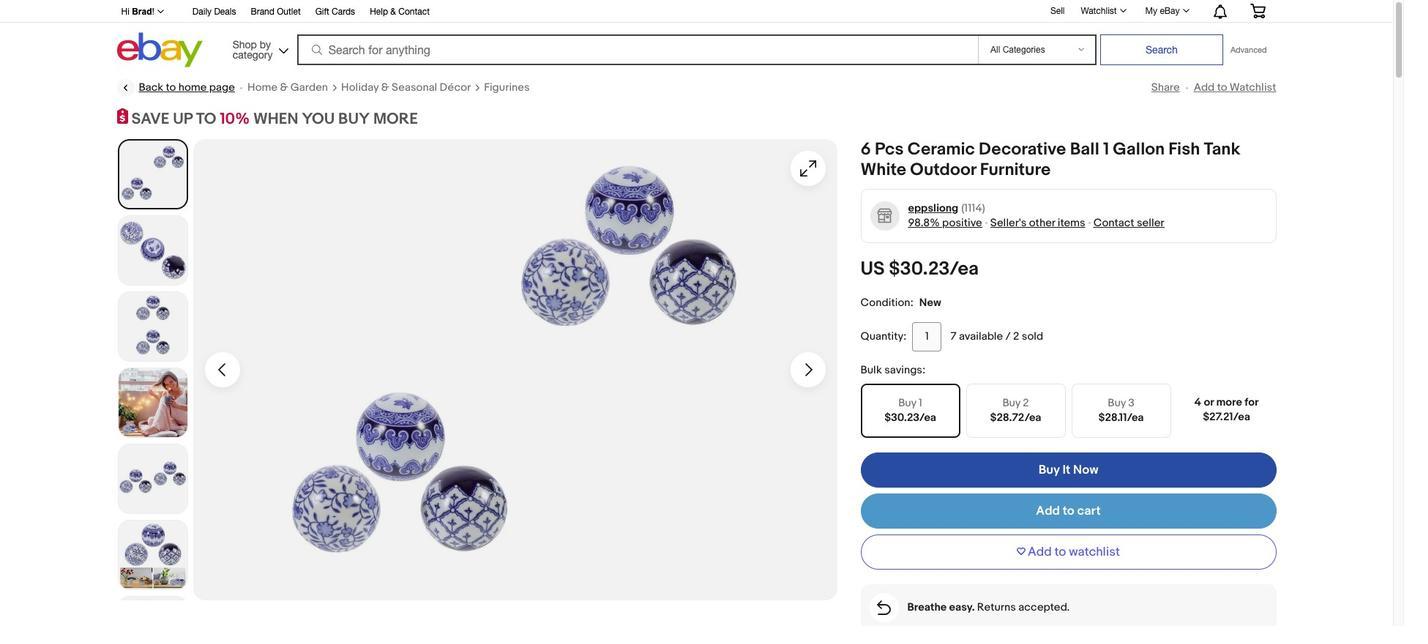 Task type: describe. For each thing, give the bounding box(es) containing it.
buy 3 $28.11/ea
[[1099, 396, 1145, 425]]

now
[[1074, 463, 1099, 477]]

white
[[861, 159, 907, 180]]

& for contact
[[391, 7, 396, 17]]

add to watchlist link
[[1194, 81, 1277, 94]]

shop
[[233, 38, 257, 50]]

brand
[[251, 7, 275, 17]]

7 available / 2 sold
[[951, 329, 1044, 343]]

brand outlet
[[251, 7, 301, 17]]

my ebay
[[1146, 6, 1180, 16]]

eppsliong image
[[870, 201, 900, 231]]

shop by category
[[233, 38, 273, 60]]

gallon
[[1114, 139, 1165, 159]]

3
[[1129, 396, 1135, 410]]

with details__icon image
[[878, 600, 891, 615]]

advanced link
[[1224, 35, 1275, 64]]

new
[[920, 296, 942, 310]]

98.8%
[[909, 216, 940, 230]]

décor
[[440, 81, 471, 94]]

add for add to watchlist
[[1194, 81, 1215, 94]]

1 horizontal spatial watchlist
[[1231, 81, 1277, 94]]

figurines link
[[484, 81, 530, 95]]

gift
[[315, 7, 329, 17]]

pcs
[[875, 139, 904, 159]]

buy it now link
[[861, 452, 1277, 488]]

hi brad !
[[121, 7, 154, 17]]

buy for 1
[[899, 396, 917, 410]]

$28.72/ea
[[991, 411, 1042, 425]]

breathe easy. returns accepted.
[[908, 600, 1070, 614]]

it
[[1063, 463, 1071, 477]]

back to home page
[[139, 81, 235, 94]]

outlet
[[277, 7, 301, 17]]

buy it now
[[1039, 463, 1099, 477]]

add for add to cart
[[1037, 504, 1061, 518]]

or
[[1205, 395, 1215, 409]]

contact seller link
[[1094, 216, 1165, 230]]

easy.
[[950, 600, 975, 614]]

add for add to watchlist
[[1028, 545, 1052, 559]]

sold
[[1022, 329, 1044, 343]]

furniture
[[981, 159, 1051, 180]]

add to watchlist
[[1194, 81, 1277, 94]]

savings:
[[885, 363, 926, 377]]

7
[[951, 329, 957, 343]]

buy 1 $30.23/ea
[[885, 396, 937, 425]]

garden
[[291, 81, 328, 94]]

holiday
[[341, 81, 379, 94]]

to for cart
[[1064, 504, 1075, 518]]

outdoor
[[911, 159, 977, 180]]

98.8% positive
[[909, 216, 983, 230]]

home & garden
[[248, 81, 328, 94]]

gift cards link
[[315, 4, 355, 21]]

contact inside 'link'
[[399, 7, 430, 17]]

home
[[248, 81, 278, 94]]

tank
[[1205, 139, 1241, 159]]

Search for anything text field
[[299, 36, 976, 64]]

picture 3 of 12 image
[[118, 292, 187, 361]]

1 inside 6 pcs ceramic decorative ball 1 gallon fish tank white outdoor furniture
[[1104, 139, 1110, 159]]

my ebay link
[[1138, 2, 1197, 20]]

cards
[[332, 7, 355, 17]]

when
[[253, 110, 299, 129]]

shop by category button
[[226, 33, 292, 64]]

cart
[[1078, 504, 1102, 518]]

more
[[374, 110, 418, 129]]

save
[[131, 110, 170, 129]]

home & garden link
[[248, 81, 328, 95]]

page
[[209, 81, 235, 94]]

breathe
[[908, 600, 947, 614]]

buy 2 $28.72/ea
[[991, 396, 1042, 425]]

buy for 3
[[1109, 396, 1127, 410]]

seller
[[1138, 216, 1165, 230]]

help & contact
[[370, 7, 430, 17]]

back
[[139, 81, 163, 94]]

condition:
[[861, 296, 914, 310]]

picture 5 of 12 image
[[118, 444, 187, 513]]

up
[[173, 110, 193, 129]]

items
[[1058, 216, 1086, 230]]

us $30.23/ea
[[861, 258, 979, 280]]

add to watchlist button
[[861, 534, 1277, 570]]

buy for 2
[[1003, 396, 1021, 410]]

0 vertical spatial $30.23/ea
[[890, 258, 979, 280]]

help & contact link
[[370, 4, 430, 21]]

$28.11/ea
[[1099, 411, 1145, 425]]

/
[[1006, 329, 1011, 343]]

0 vertical spatial 2
[[1014, 329, 1020, 343]]

daily
[[193, 7, 212, 17]]



Task type: vqa. For each thing, say whether or not it's contained in the screenshot.
top Add
yes



Task type: locate. For each thing, give the bounding box(es) containing it.
1 vertical spatial $30.23/ea
[[885, 411, 937, 425]]

& right help
[[391, 7, 396, 17]]

None submit
[[1101, 34, 1224, 65]]

none submit inside shop by category banner
[[1101, 34, 1224, 65]]

your shopping cart image
[[1250, 4, 1267, 18]]

4 or more for $27.21/ea
[[1195, 395, 1259, 424]]

& right holiday
[[381, 81, 390, 94]]

save up to 10% when you buy more
[[131, 110, 418, 129]]

picture 6 of 12 image
[[118, 521, 187, 589]]

add to cart
[[1037, 504, 1102, 518]]

10%
[[220, 110, 250, 129]]

buy
[[899, 396, 917, 410], [1003, 396, 1021, 410], [1109, 396, 1127, 410], [1039, 463, 1060, 477]]

& inside 'link'
[[391, 7, 396, 17]]

!
[[152, 7, 154, 17]]

figurines
[[484, 81, 530, 94]]

to for home
[[166, 81, 176, 94]]

holiday & seasonal décor
[[341, 81, 471, 94]]

available
[[960, 329, 1004, 343]]

contact seller
[[1094, 216, 1165, 230]]

ceramic
[[908, 139, 976, 159]]

picture 2 of 12 image
[[118, 216, 187, 285]]

brand outlet link
[[251, 4, 301, 21]]

contact right help
[[399, 7, 430, 17]]

to
[[166, 81, 176, 94], [1218, 81, 1228, 94], [1064, 504, 1075, 518], [1055, 545, 1067, 559]]

watchlist
[[1082, 6, 1118, 16], [1231, 81, 1277, 94]]

0 vertical spatial watchlist
[[1082, 6, 1118, 16]]

add right share button
[[1194, 81, 1215, 94]]

seller's
[[991, 216, 1027, 230]]

ball
[[1071, 139, 1100, 159]]

6 pcs ceramic decorative ball 1 gallon fish tank white outdoor furniture - picture 1 of 12 image
[[193, 139, 838, 600]]

$30.23/ea
[[890, 258, 979, 280], [885, 411, 937, 425]]

for
[[1246, 395, 1259, 409]]

contact
[[399, 7, 430, 17], [1094, 216, 1135, 230]]

buy inside buy 3 $28.11/ea
[[1109, 396, 1127, 410]]

buy for it
[[1039, 463, 1060, 477]]

buy up $28.72/ea
[[1003, 396, 1021, 410]]

1 horizontal spatial 2
[[1024, 396, 1030, 410]]

2 up $28.72/ea
[[1024, 396, 1030, 410]]

other
[[1030, 216, 1056, 230]]

decorative
[[979, 139, 1067, 159]]

deals
[[214, 7, 236, 17]]

0 horizontal spatial contact
[[399, 7, 430, 17]]

0 horizontal spatial 1
[[919, 396, 923, 410]]

1 horizontal spatial 1
[[1104, 139, 1110, 159]]

add inside button
[[1028, 545, 1052, 559]]

0 horizontal spatial watchlist
[[1082, 6, 1118, 16]]

fish
[[1169, 139, 1201, 159]]

share button
[[1152, 81, 1181, 94]]

add left cart
[[1037, 504, 1061, 518]]

seller's other items link
[[991, 216, 1086, 230]]

0 vertical spatial add
[[1194, 81, 1215, 94]]

buy down savings:
[[899, 396, 917, 410]]

1 horizontal spatial &
[[381, 81, 390, 94]]

share
[[1152, 81, 1181, 94]]

bulk
[[861, 363, 883, 377]]

seasonal
[[392, 81, 437, 94]]

1 vertical spatial 1
[[919, 396, 923, 410]]

watchlist inside account navigation
[[1082, 6, 1118, 16]]

buy left 3
[[1109, 396, 1127, 410]]

1 vertical spatial add
[[1037, 504, 1061, 518]]

to left watchlist
[[1055, 545, 1067, 559]]

1 vertical spatial watchlist
[[1231, 81, 1277, 94]]

to right back
[[166, 81, 176, 94]]

bulk savings:
[[861, 363, 926, 377]]

holiday & seasonal décor link
[[341, 81, 471, 95]]

1 vertical spatial 2
[[1024, 396, 1030, 410]]

to left cart
[[1064, 504, 1075, 518]]

to for watchlist
[[1055, 545, 1067, 559]]

& right home
[[280, 81, 288, 94]]

1 inside buy 1 $30.23/ea
[[919, 396, 923, 410]]

Quantity: text field
[[913, 322, 942, 351]]

add to watchlist
[[1028, 545, 1121, 559]]

sell link
[[1045, 6, 1072, 16]]

add to cart link
[[861, 493, 1277, 529]]

eppsliong
[[909, 201, 959, 215]]

2 horizontal spatial &
[[391, 7, 396, 17]]

2
[[1014, 329, 1020, 343], [1024, 396, 1030, 410]]

watchlist link
[[1073, 2, 1134, 20]]

2 inside buy 2 $28.72/ea
[[1024, 396, 1030, 410]]

1 down savings:
[[919, 396, 923, 410]]

positive
[[943, 216, 983, 230]]

add down add to cart
[[1028, 545, 1052, 559]]

98.8% positive link
[[909, 216, 983, 230]]

buy inside buy 1 $30.23/ea
[[899, 396, 917, 410]]

contact left "seller" at right
[[1094, 216, 1135, 230]]

by
[[260, 38, 271, 50]]

1
[[1104, 139, 1110, 159], [919, 396, 923, 410]]

advanced
[[1231, 45, 1268, 54]]

eppsliong (1114)
[[909, 201, 986, 215]]

seller's other items
[[991, 216, 1086, 230]]

returns
[[978, 600, 1017, 614]]

watchlist right sell
[[1082, 6, 1118, 16]]

buy
[[338, 110, 370, 129]]

6
[[861, 139, 872, 159]]

$30.23/ea down savings:
[[885, 411, 937, 425]]

$30.23/ea up new
[[890, 258, 979, 280]]

category
[[233, 49, 273, 60]]

ebay
[[1161, 6, 1180, 16]]

accepted.
[[1019, 600, 1070, 614]]

1 vertical spatial contact
[[1094, 216, 1135, 230]]

sell
[[1051, 6, 1065, 16]]

condition: new
[[861, 296, 942, 310]]

6 pcs ceramic decorative ball 1 gallon fish tank white outdoor furniture
[[861, 139, 1241, 180]]

2 right /
[[1014, 329, 1020, 343]]

watchlist
[[1070, 545, 1121, 559]]

us
[[861, 258, 885, 280]]

you
[[302, 110, 335, 129]]

to inside button
[[1055, 545, 1067, 559]]

help
[[370, 7, 388, 17]]

add
[[1194, 81, 1215, 94], [1037, 504, 1061, 518], [1028, 545, 1052, 559]]

2 vertical spatial add
[[1028, 545, 1052, 559]]

buy left the it
[[1039, 463, 1060, 477]]

1 right ball
[[1104, 139, 1110, 159]]

& for seasonal
[[381, 81, 390, 94]]

buy inside buy 2 $28.72/ea
[[1003, 396, 1021, 410]]

shop by category banner
[[113, 0, 1277, 71]]

(1114)
[[962, 201, 986, 215]]

0 vertical spatial contact
[[399, 7, 430, 17]]

picture 4 of 12 image
[[118, 368, 187, 437]]

0 horizontal spatial 2
[[1014, 329, 1020, 343]]

1 horizontal spatial contact
[[1094, 216, 1135, 230]]

0 vertical spatial 1
[[1104, 139, 1110, 159]]

to down advanced link
[[1218, 81, 1228, 94]]

daily deals link
[[193, 4, 236, 21]]

& for garden
[[280, 81, 288, 94]]

daily deals
[[193, 7, 236, 17]]

account navigation
[[113, 0, 1277, 23]]

picture 1 of 12 image
[[119, 140, 186, 208]]

home
[[179, 81, 207, 94]]

to for watchlist
[[1218, 81, 1228, 94]]

back to home page link
[[117, 79, 235, 97]]

quantity:
[[861, 329, 907, 343]]

to
[[196, 110, 216, 129]]

0 horizontal spatial &
[[280, 81, 288, 94]]

watchlist down advanced link
[[1231, 81, 1277, 94]]



